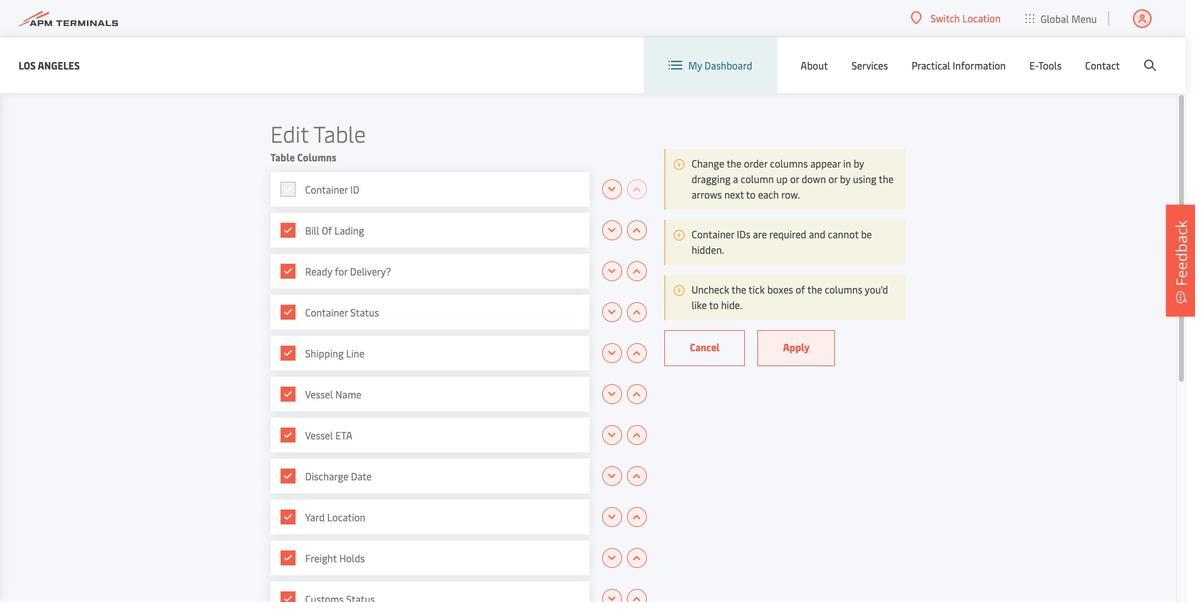 Task type: locate. For each thing, give the bounding box(es) containing it.
0 vertical spatial freight holds button
[[713, 143, 760, 167]]

0 horizontal spatial table
[[270, 150, 295, 164]]

delivery? right sort by this column 'icon' on the top left
[[280, 155, 316, 167]]

by up the using at the right top
[[854, 157, 864, 170]]

and left date
[[709, 26, 725, 40]]

1 vertical spatial by
[[840, 172, 851, 186]]

date up 09/22/23
[[579, 349, 597, 361]]

container status for yard
[[344, 143, 381, 167]]

cancel button
[[664, 330, 745, 366]]

1 horizontal spatial shipping
[[409, 143, 443, 155]]

0 horizontal spatial a
[[397, 504, 402, 518]]

1 horizontal spatial in
[[844, 157, 852, 170]]

hidden.
[[692, 243, 724, 257]]

yard location left at
[[305, 511, 366, 524]]

out
[[169, 260, 194, 284]]

customs status down uncheck the tick boxes of the columns you'd like to hide.
[[762, 338, 796, 361]]

freight for community - out
[[706, 338, 734, 349]]

1 vertical spatial date
[[579, 349, 597, 361]]

previous
[[425, 26, 462, 40]]

1 vertical spatial freight holds
[[706, 338, 734, 361]]

for for departed
[[309, 338, 320, 349]]

discharge date for 09/27/23 23:53
[[585, 143, 623, 167]]

name up maersk
[[471, 155, 493, 167]]

1 vertical spatial holds button
[[824, 339, 864, 359]]

yard location for yard
[[651, 143, 685, 167]]

ready for delivery? button right sort by this column 'icon' on the top left
[[280, 143, 335, 167]]

shipping up 'mae'
[[409, 143, 443, 155]]

e-
[[1030, 58, 1039, 72]]

customs for community - out
[[762, 338, 796, 349]]

container status button for departed
[[347, 338, 403, 361]]

1 vertical spatial in
[[844, 157, 852, 170]]

1 vertical spatial a
[[397, 504, 402, 518]]

line up 'departed'
[[346, 347, 365, 360]]

a
[[733, 172, 739, 186], [397, 504, 402, 518]]

additional
[[142, 504, 187, 518]]

1 horizontal spatial columns
[[1004, 106, 1038, 118]]

customs status up up
[[768, 143, 802, 167]]

switch location button
[[911, 11, 1001, 25]]

freight holds for community - out
[[706, 338, 734, 361]]

to
[[746, 188, 756, 201], [709, 298, 719, 312], [342, 504, 352, 518]]

0 vertical spatial discharge date
[[585, 143, 623, 167]]

freight holds up the dragging
[[713, 143, 740, 167]]

to left search
[[342, 504, 352, 518]]

1 vertical spatial discharge
[[579, 338, 617, 349]]

freight up change
[[713, 143, 740, 155]]

date up search
[[351, 470, 372, 483]]

show
[[606, 26, 630, 40]]

in
[[314, 26, 322, 40], [844, 157, 852, 170]]

cancel
[[690, 340, 720, 354]]

actual
[[649, 26, 684, 40]]

1 vertical spatial discharge date button
[[579, 338, 637, 361]]

1 horizontal spatial by
[[854, 157, 864, 170]]

0 vertical spatial freight holds
[[713, 143, 740, 167]]

container status
[[344, 143, 381, 167], [305, 306, 379, 319], [347, 338, 385, 361]]

*3rd shift appointment dates in termpoint reflect the previous day. appointments listed below show the actual time and date customers should arrive.
[[181, 26, 860, 40]]

0 vertical spatial vessel eta
[[533, 143, 557, 167]]

yard up the grounded
[[651, 183, 668, 195]]

2 vertical spatial freight holds
[[305, 552, 365, 565]]

change
[[252, 504, 284, 518]]

1 vertical spatial customs status
[[762, 338, 796, 361]]

freight holds button down hide.
[[706, 338, 754, 361]]

None checkbox
[[280, 223, 295, 238], [280, 264, 295, 279], [280, 305, 295, 320], [128, 342, 143, 357], [129, 384, 143, 399], [280, 428, 295, 443], [280, 510, 295, 525], [280, 592, 295, 602], [280, 223, 295, 238], [280, 264, 295, 279], [280, 305, 295, 320], [128, 342, 143, 357], [129, 384, 143, 399], [280, 428, 295, 443], [280, 510, 295, 525], [280, 592, 295, 602]]

vessel right vessel name button
[[533, 143, 557, 155]]

freight holds down "location"
[[305, 552, 365, 565]]

discharge
[[585, 143, 623, 155], [579, 338, 617, 349], [305, 470, 349, 483]]

delivery? down lading
[[350, 265, 391, 278]]

freight right еnquiry
[[305, 552, 337, 565]]

discharge date up "location"
[[305, 470, 372, 483]]

edit table
[[270, 118, 366, 148]]

about
[[801, 58, 828, 72]]

status for container status button related to yard
[[344, 155, 369, 167]]

id
[[350, 183, 360, 196]]

released down up
[[768, 196, 809, 207]]

vessel name
[[471, 143, 495, 167], [305, 388, 362, 401]]

2 horizontal spatial to
[[746, 188, 756, 201]]

vessel up maersk
[[471, 143, 495, 155]]

the
[[407, 26, 422, 40], [632, 26, 647, 40], [727, 157, 742, 170], [879, 172, 894, 186], [732, 283, 747, 296], [808, 283, 823, 296], [287, 504, 302, 518]]

1 horizontal spatial released
[[768, 196, 809, 207]]

export
[[233, 560, 259, 571]]

0 vertical spatial ready for delivery? button
[[280, 143, 335, 167]]

the right of
[[808, 283, 823, 296]]

0 vertical spatial eta
[[533, 155, 548, 167]]

holds button for community - out
[[824, 339, 864, 359]]

freight holds
[[713, 143, 740, 167], [706, 338, 734, 361], [305, 552, 365, 565]]

contact
[[1086, 58, 1120, 72]]

a inside the "change the order columns appear in by dragging a column up or down or by using the arrows next to each row."
[[733, 172, 739, 186]]

1 vertical spatial shipping line
[[305, 347, 365, 360]]

1 vertical spatial ready for delivery? button
[[283, 338, 339, 361]]

1 vertical spatial to
[[709, 298, 719, 312]]

holds button for yard grounded (1c32581)
[[830, 145, 872, 165]]

0 vertical spatial yard location button
[[651, 143, 705, 167]]

date up 09/27/23
[[585, 155, 603, 167]]

for up not ready icon at the left of page
[[309, 338, 320, 349]]

ready right sort by this column 'icon' on the top left
[[280, 143, 303, 155]]

discharge date button up 09/22/23
[[579, 338, 637, 361]]

columns left "you'd"
[[825, 283, 863, 296]]

my dashboard
[[689, 58, 753, 72]]

feedback
[[1171, 220, 1192, 286]]

0 vertical spatial vessel name
[[471, 143, 495, 167]]

discharge up "location"
[[305, 470, 349, 483]]

in inside the "change the order columns appear in by dragging a column up or down or by using the arrows next to each row."
[[844, 157, 852, 170]]

1 horizontal spatial or
[[790, 172, 800, 186]]

thru
[[880, 155, 899, 167]]

not ready image
[[304, 386, 316, 398]]

holds down filter
[[830, 149, 852, 161]]

date for 09/27/23
[[585, 155, 603, 167]]

edit inside button
[[987, 106, 1002, 118]]

customs up up
[[768, 143, 802, 155]]

and left filter
[[826, 106, 841, 118]]

or
[[790, 172, 800, 186], [829, 172, 838, 186], [241, 504, 250, 518]]

2 released from the left
[[768, 196, 809, 207]]

of
[[796, 283, 806, 296]]

tick
[[749, 283, 765, 296]]

2 vertical spatial discharge
[[305, 470, 349, 483]]

0 vertical spatial a
[[733, 172, 739, 186]]

yard
[[651, 143, 668, 155], [651, 183, 668, 195], [645, 338, 662, 349], [305, 511, 325, 524]]

or down the appear
[[829, 172, 838, 186]]

status for customs status button related to community - out
[[762, 349, 787, 361]]

0 horizontal spatial to
[[342, 504, 352, 518]]

holds button up the using at the right top
[[830, 145, 872, 165]]

shipping line up 'mae'
[[409, 143, 443, 167]]

sort by this column image
[[259, 145, 271, 165]]

table up table columns
[[314, 118, 366, 148]]

1 horizontal spatial columns
[[825, 283, 863, 296]]

freight holds button up column
[[713, 143, 760, 167]]

and left cannot
[[809, 227, 826, 241]]

menu
[[1072, 11, 1097, 25]]

yard location up community on the right of page
[[645, 338, 678, 361]]

ready up not ready icon at the left of page
[[283, 338, 307, 349]]

holds button right apply
[[824, 339, 864, 359]]

holds
[[830, 149, 852, 161], [713, 155, 735, 167], [824, 343, 846, 355], [706, 349, 729, 361], [339, 552, 365, 565]]

1 horizontal spatial line
[[409, 155, 425, 167]]

09/22/23
[[579, 379, 617, 391]]

customs status
[[768, 143, 802, 167], [762, 338, 796, 361]]

None checkbox
[[128, 148, 143, 162], [280, 182, 295, 197], [129, 194, 143, 209], [280, 346, 295, 361], [280, 387, 295, 402], [280, 469, 295, 484], [280, 551, 295, 566], [128, 148, 143, 162], [280, 182, 295, 197], [129, 194, 143, 209], [280, 346, 295, 361], [280, 387, 295, 402], [280, 469, 295, 484], [280, 551, 295, 566]]

switch
[[931, 11, 960, 25]]

1 vertical spatial yard location button
[[645, 338, 698, 361]]

angeles
[[38, 58, 80, 72]]

0 vertical spatial in
[[314, 26, 322, 40]]

1 horizontal spatial shipping line
[[409, 143, 443, 167]]

not ready image
[[300, 196, 313, 208]]

shipping line button
[[409, 143, 463, 167]]

date for 09/22/23
[[579, 349, 597, 361]]

2 vertical spatial container status
[[347, 338, 385, 361]]

2 vertical spatial delivery?
[[283, 349, 319, 361]]

holds up the dragging
[[713, 155, 735, 167]]

1 vertical spatial and
[[826, 106, 841, 118]]

shipping line up not ready icon at the left of page
[[305, 347, 365, 360]]

delivery? for departed
[[283, 349, 319, 361]]

discharge date button up 09/27/23
[[585, 143, 641, 167]]

2 horizontal spatial and
[[826, 106, 841, 118]]

the right reflect
[[407, 26, 422, 40]]

freight
[[713, 143, 740, 155], [706, 338, 734, 349], [305, 552, 337, 565]]

global menu button
[[1014, 0, 1110, 37]]

1 vertical spatial freight
[[706, 338, 734, 349]]

ready down bill
[[305, 265, 332, 278]]

edit
[[987, 106, 1002, 118], [270, 118, 309, 148]]

0 horizontal spatial edit
[[270, 118, 309, 148]]

switch location
[[931, 11, 1001, 25]]

or left change
[[241, 504, 250, 518]]

0 vertical spatial name
[[471, 155, 493, 167]]

a up next
[[733, 172, 739, 186]]

yard location button
[[651, 143, 705, 167], [645, 338, 698, 361]]

customs status button up up
[[768, 143, 822, 167]]

to right next
[[746, 188, 756, 201]]

tools
[[1039, 58, 1062, 72]]

yard location button up community on the right of page
[[645, 338, 698, 361]]

1 vertical spatial vessel name
[[305, 388, 362, 401]]

should
[[799, 26, 830, 40]]

1 horizontal spatial a
[[733, 172, 739, 186]]

1 vertical spatial yard location
[[645, 338, 678, 361]]

in right dates in the top of the page
[[314, 26, 322, 40]]

location up community on the right of page
[[645, 349, 678, 361]]

the down thru
[[879, 172, 894, 186]]

for
[[305, 143, 317, 155], [335, 265, 348, 278], [309, 338, 320, 349]]

import availability tab panel
[[116, 586, 1070, 602]]

2 vertical spatial ready
[[283, 338, 307, 349]]

discharge for 09/27/23
[[585, 143, 623, 155]]

dates
[[287, 26, 311, 40]]

edit for edit table
[[270, 118, 309, 148]]

columns inside uncheck the tick boxes of the columns you'd like to hide.
[[825, 283, 863, 296]]

vessel eta right vessel name button
[[533, 143, 557, 167]]

vessel eta down not ready icon at the left of page
[[305, 429, 353, 442]]

0 vertical spatial holds button
[[830, 145, 872, 165]]

cannot
[[828, 227, 859, 241]]

0 horizontal spatial shipping line
[[305, 347, 365, 360]]

shipping up not ready icon at the left of page
[[305, 347, 344, 360]]

0 horizontal spatial in
[[314, 26, 322, 40]]

released down the dragging
[[713, 196, 753, 207]]

discharge for 09/22/23
[[579, 338, 617, 349]]

yard right change
[[305, 511, 325, 524]]

1 vertical spatial shipping
[[305, 347, 344, 360]]

columns down edit table
[[297, 150, 337, 164]]

shipping inside shipping line button
[[409, 143, 443, 155]]

0 vertical spatial and
[[709, 26, 725, 40]]

ready for delivery? for yard
[[280, 143, 317, 167]]

the right show
[[632, 26, 647, 40]]

2 vertical spatial discharge date
[[305, 470, 372, 483]]

1 vertical spatial container status
[[305, 306, 379, 319]]

2 vertical spatial and
[[809, 227, 826, 241]]

columns down "e-"
[[1004, 106, 1038, 118]]

ready
[[280, 143, 303, 155], [305, 265, 332, 278], [283, 338, 307, 349]]

ready for delivery? right sort by this column 'icon' on the top left
[[280, 143, 317, 167]]

enter additional containers, or change the location to search at a different terminal.
[[116, 504, 486, 518]]

yard location for community
[[645, 338, 678, 361]]

using
[[853, 172, 877, 186]]

0 vertical spatial shipping
[[409, 143, 443, 155]]

the right change
[[287, 504, 302, 518]]

1 vertical spatial table
[[270, 150, 295, 164]]

freight holds for yard grounded (1c32581)
[[713, 143, 740, 167]]

for up container id
[[305, 143, 317, 155]]

edit up table columns
[[270, 118, 309, 148]]

container
[[344, 143, 381, 155], [305, 183, 348, 196], [692, 227, 735, 241], [305, 306, 348, 319], [347, 338, 385, 349], [322, 560, 359, 571]]

container event history
[[322, 560, 414, 571]]

delivery? up not ready icon at the left of page
[[283, 349, 319, 361]]

container status button
[[344, 143, 401, 167], [347, 338, 403, 361]]

tab list
[[116, 546, 1070, 586]]

columns
[[1004, 106, 1038, 118], [297, 150, 337, 164]]

ready for delivery? down lading
[[305, 265, 391, 278]]

to inside uncheck the tick boxes of the columns you'd like to hide.
[[709, 298, 719, 312]]

0 vertical spatial customs status
[[768, 143, 802, 167]]

1 horizontal spatial vessel name
[[471, 143, 495, 167]]

0 vertical spatial customs
[[768, 143, 802, 155]]

to right like
[[709, 298, 719, 312]]

1 vertical spatial customs
[[762, 338, 796, 349]]

1 horizontal spatial and
[[809, 227, 826, 241]]

gated-out containers
[[116, 260, 280, 284]]

location left change
[[651, 155, 685, 167]]

2 vertical spatial for
[[309, 338, 320, 349]]

customs status button down uncheck the tick boxes of the columns you'd like to hide.
[[762, 338, 816, 361]]

1 vertical spatial container status button
[[347, 338, 403, 361]]

location
[[963, 11, 1001, 25], [651, 155, 685, 167], [645, 349, 678, 361], [327, 511, 366, 524]]

0 vertical spatial ready
[[280, 143, 303, 155]]

yard location button up the dragging
[[651, 143, 705, 167]]

discharge up 09/22/23
[[579, 338, 617, 349]]

1 vertical spatial discharge date
[[579, 338, 617, 361]]

table down edit table
[[270, 150, 295, 164]]

1 vertical spatial customs status button
[[762, 338, 816, 361]]

1 vertical spatial vessel eta
[[305, 429, 353, 442]]

discharge date up 09/27/23
[[585, 143, 623, 167]]

freight holds button for community - out
[[706, 338, 754, 361]]

0 vertical spatial freight
[[713, 143, 740, 155]]

discharge up 09/27/23
[[585, 143, 623, 155]]

line
[[409, 155, 425, 167], [346, 347, 365, 360]]

eta right vessel name button
[[533, 155, 548, 167]]

vessel eta
[[533, 143, 557, 167], [305, 429, 353, 442]]

1
[[124, 106, 128, 119]]

services
[[852, 58, 888, 72]]

remove
[[141, 106, 172, 118]]

location left at
[[327, 511, 366, 524]]

columns up up
[[770, 157, 808, 170]]

edit for edit columns
[[987, 106, 1002, 118]]

0 horizontal spatial columns
[[297, 150, 337, 164]]

change
[[692, 157, 725, 170]]

row.
[[782, 188, 800, 201]]

1 vertical spatial for
[[335, 265, 348, 278]]

search and filter
[[798, 106, 862, 118]]

ready for delivery? button for yard
[[280, 143, 335, 167]]

0 vertical spatial customs status button
[[768, 143, 822, 167]]

1 vertical spatial columns
[[297, 150, 337, 164]]

container id
[[305, 183, 360, 196]]

notifications
[[899, 106, 949, 118]]

container status button up 'departed'
[[347, 338, 403, 361]]

0 vertical spatial container status button
[[344, 143, 401, 167]]

05:00
[[533, 202, 557, 214]]

location right switch
[[963, 11, 1001, 25]]

1 vertical spatial eta
[[336, 429, 353, 442]]

yard location left change
[[651, 143, 685, 167]]

2 vertical spatial ready for delivery?
[[283, 338, 320, 361]]

for for yard
[[305, 143, 317, 155]]

for down bill of lading
[[335, 265, 348, 278]]

yard up yard grounded (1c32581)
[[651, 143, 668, 155]]

or right up
[[790, 172, 800, 186]]

eta inside vessel eta
[[533, 155, 548, 167]]

container status button up id
[[344, 143, 401, 167]]

0 vertical spatial delivery?
[[280, 155, 316, 167]]

vessel left 'departed'
[[305, 388, 333, 401]]

0 vertical spatial columns
[[1004, 106, 1038, 118]]

columns inside edit columns button
[[1004, 106, 1038, 118]]

terminal.
[[446, 504, 486, 518]]

0 horizontal spatial and
[[709, 26, 725, 40]]

edit down information on the top right of the page
[[987, 106, 1002, 118]]

a right at
[[397, 504, 402, 518]]

0 horizontal spatial line
[[346, 347, 365, 360]]

to inside the "change the order columns appear in by dragging a column up or down or by using the arrows next to each row."
[[746, 188, 756, 201]]

in right the appear
[[844, 157, 852, 170]]

customs status button for yard grounded (1c32581)
[[768, 143, 822, 167]]

line up 'mae'
[[409, 155, 425, 167]]

0 vertical spatial discharge date button
[[585, 143, 641, 167]]

1 vertical spatial columns
[[825, 283, 863, 296]]

0 vertical spatial for
[[305, 143, 317, 155]]

name inside the vessel name
[[471, 155, 493, 167]]

customs down uncheck the tick boxes of the columns you'd like to hide.
[[762, 338, 796, 349]]

bill of lading
[[305, 224, 364, 237]]

0 vertical spatial to
[[746, 188, 756, 201]]

line inside shipping line
[[409, 155, 425, 167]]

0 horizontal spatial columns
[[770, 157, 808, 170]]

columns inside the "change the order columns appear in by dragging a column up or down or by using the arrows next to each row."
[[770, 157, 808, 170]]

00:00
[[880, 202, 905, 214]]



Task type: vqa. For each thing, say whether or not it's contained in the screenshot.
COMMUNITY - OUT Holds button
yes



Task type: describe. For each thing, give the bounding box(es) containing it.
edit columns
[[987, 106, 1038, 118]]

0 horizontal spatial eta
[[336, 429, 353, 442]]

at
[[386, 504, 395, 518]]

departed
[[347, 386, 389, 397]]

columns for table columns
[[297, 150, 337, 164]]

customs for yard grounded (1c32581)
[[768, 143, 802, 155]]

delivery? for yard
[[280, 155, 316, 167]]

ready for delivery? button for departed
[[283, 338, 339, 361]]

vessel inside button
[[471, 143, 495, 155]]

maersk charleston
[[471, 189, 523, 214]]

boxes
[[768, 283, 794, 296]]

and inside container ids are required and cannot be hidden.
[[809, 227, 826, 241]]

feedback button
[[1166, 205, 1196, 317]]

container inside tab list
[[322, 560, 359, 571]]

0 horizontal spatial shipping
[[305, 347, 344, 360]]

filter
[[843, 106, 862, 118]]

discharge date for 09/22/23 14:03
[[579, 338, 617, 361]]

holds left history
[[339, 552, 365, 565]]

2 vertical spatial freight
[[305, 552, 337, 565]]

remove from list
[[141, 106, 208, 118]]

uncheck the tick boxes of the columns you'd like to hide.
[[692, 283, 889, 312]]

listed
[[550, 26, 575, 40]]

order
[[744, 157, 768, 170]]

export еnquiry
[[233, 560, 291, 571]]

vessel down not ready icon at the left of page
[[305, 429, 333, 442]]

ready for un929390
[[283, 338, 307, 349]]

history
[[385, 560, 414, 571]]

un929390
[[229, 386, 272, 397]]

shift
[[204, 26, 224, 40]]

1 vertical spatial ready
[[305, 265, 332, 278]]

search
[[354, 504, 383, 518]]

information
[[953, 58, 1006, 72]]

about button
[[801, 37, 828, 93]]

appear
[[811, 157, 841, 170]]

los
[[19, 58, 36, 72]]

tab list containing export еnquiry
[[116, 546, 1070, 586]]

event
[[361, 560, 383, 571]]

e-tools button
[[1030, 37, 1062, 93]]

and inside button
[[826, 106, 841, 118]]

change the order columns appear in by dragging a column up or down or by using the arrows next to each row.
[[692, 157, 894, 201]]

container status button for yard
[[344, 143, 401, 167]]

container ids are required and cannot be hidden.
[[692, 227, 872, 257]]

vessel eta button
[[533, 143, 577, 167]]

apply button
[[758, 330, 835, 366]]

the up hide.
[[732, 283, 747, 296]]

my dashboard button
[[669, 37, 753, 93]]

los angeles link
[[19, 57, 80, 73]]

ids
[[737, 227, 751, 241]]

0 horizontal spatial by
[[840, 172, 851, 186]]

customs status for community - out
[[762, 338, 796, 361]]

10/02/23
[[880, 189, 917, 201]]

yard up community on the right of page
[[645, 338, 662, 349]]

1 vertical spatial line
[[346, 347, 365, 360]]

e-tools
[[1030, 58, 1062, 72]]

day.
[[465, 26, 482, 40]]

different
[[405, 504, 444, 518]]

bill
[[305, 224, 319, 237]]

services button
[[852, 37, 888, 93]]

enter
[[116, 504, 140, 518]]

export еnquiry button
[[218, 546, 306, 586]]

each
[[758, 188, 779, 201]]

0 horizontal spatial vessel eta
[[305, 429, 353, 442]]

-
[[645, 392, 648, 404]]

table columns
[[270, 150, 337, 164]]

ready for 230182785
[[280, 143, 303, 155]]

yard
[[344, 196, 365, 207]]

ready for delivery? for departed
[[283, 338, 320, 361]]

2 vertical spatial to
[[342, 504, 352, 518]]

yard location button for yard
[[651, 143, 705, 167]]

community - out
[[645, 379, 694, 404]]

1 vertical spatial ready for delivery?
[[305, 265, 391, 278]]

grounded
[[651, 196, 689, 207]]

1 horizontal spatial vessel eta
[[533, 143, 557, 167]]

(1c32581)
[[651, 208, 688, 220]]

yard location button for community
[[645, 338, 698, 361]]

global
[[1041, 11, 1070, 25]]

apply
[[783, 340, 810, 354]]

containers
[[199, 260, 280, 284]]

0 vertical spatial by
[[854, 157, 864, 170]]

out
[[651, 392, 667, 404]]

containers,
[[190, 504, 238, 518]]

columns for edit columns
[[1004, 106, 1038, 118]]

09/27/23
[[585, 189, 622, 201]]

status for yard grounded (1c32581)'s customs status button
[[768, 155, 793, 167]]

search
[[798, 106, 824, 118]]

the left order at the right
[[727, 157, 742, 170]]

termpoint
[[324, 26, 373, 40]]

2 vertical spatial yard location
[[305, 511, 366, 524]]

yard grounded (1c32581)
[[651, 183, 689, 220]]

customs status button for community - out
[[762, 338, 816, 361]]

are
[[753, 227, 767, 241]]

holds down hide.
[[706, 349, 729, 361]]

next
[[725, 188, 744, 201]]

dashboard
[[705, 58, 753, 72]]

my
[[689, 58, 702, 72]]

date
[[728, 26, 748, 40]]

0 horizontal spatial or
[[241, 504, 250, 518]]

freight holds button for yard grounded (1c32581)
[[713, 143, 760, 167]]

vessel inside button
[[533, 143, 557, 155]]

1 vertical spatial delivery?
[[350, 265, 391, 278]]

customs status for yard grounded (1c32581)
[[768, 143, 802, 167]]

yard inside yard grounded (1c32581)
[[651, 183, 668, 195]]

230182785
[[226, 196, 269, 207]]

from
[[174, 106, 194, 118]]

down
[[802, 172, 826, 186]]

notifications button
[[874, 102, 949, 122]]

2 horizontal spatial or
[[829, 172, 838, 186]]

freight for yard grounded (1c32581)
[[713, 143, 740, 155]]

1 vertical spatial name
[[336, 388, 362, 401]]

column
[[741, 172, 774, 186]]

practical information button
[[912, 37, 1006, 93]]

еnquiry
[[261, 560, 291, 571]]

arrows
[[692, 188, 722, 201]]

holds right apply
[[824, 343, 846, 355]]

you'd
[[865, 283, 889, 296]]

community
[[645, 379, 694, 391]]

0 horizontal spatial vessel name
[[305, 388, 362, 401]]

los angeles
[[19, 58, 80, 72]]

appointments
[[484, 26, 548, 40]]

container inside container ids are required and cannot be hidden.
[[692, 227, 735, 241]]

1 released from the left
[[713, 196, 753, 207]]

0 vertical spatial table
[[314, 118, 366, 148]]

container event history button
[[306, 546, 429, 586]]

status for container status button corresponding to departed
[[347, 349, 372, 361]]

of
[[322, 224, 332, 237]]

0 vertical spatial shipping line
[[409, 143, 443, 167]]

container status for departed
[[347, 338, 385, 361]]

discharge date button for 09/27/23 23:53
[[585, 143, 641, 167]]

discharge date button for 09/22/23 14:03
[[579, 338, 637, 361]]

list
[[196, 106, 208, 118]]

23:53
[[585, 202, 608, 214]]

uncheck
[[692, 283, 730, 296]]

good
[[880, 143, 901, 155]]

2 vertical spatial date
[[351, 470, 372, 483]]

global menu
[[1041, 11, 1097, 25]]



